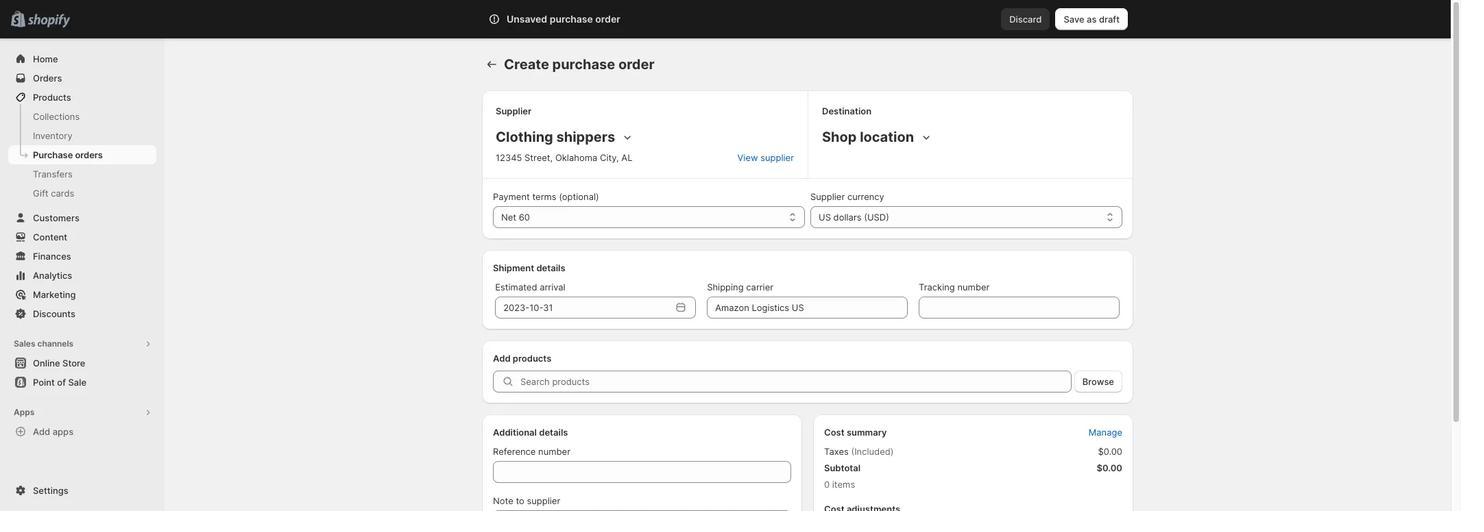 Task type: locate. For each thing, give the bounding box(es) containing it.
0 vertical spatial $0.00
[[1098, 446, 1122, 457]]

1 horizontal spatial supplier
[[810, 191, 845, 202]]

purchase
[[33, 149, 73, 160]]

details
[[536, 263, 565, 274], [539, 427, 568, 438]]

number for reference number
[[538, 446, 570, 457]]

add left products
[[493, 353, 511, 364]]

supplier up clothing
[[496, 106, 532, 117]]

discard link
[[1001, 8, 1050, 30]]

Estimated arrival text field
[[495, 297, 671, 319]]

al
[[621, 152, 633, 163]]

0 vertical spatial details
[[536, 263, 565, 274]]

supplier right view
[[761, 152, 794, 163]]

Shipping carrier text field
[[707, 297, 908, 319]]

add for add products
[[493, 353, 511, 364]]

1 vertical spatial $0.00
[[1097, 463, 1122, 474]]

supplier for supplier currency
[[810, 191, 845, 202]]

summary
[[847, 427, 887, 438]]

1 vertical spatial purchase
[[552, 56, 615, 73]]

number down additional details
[[538, 446, 570, 457]]

details up reference number
[[539, 427, 568, 438]]

supplier for supplier
[[496, 106, 532, 117]]

1 vertical spatial details
[[539, 427, 568, 438]]

supplier right "to"
[[527, 496, 560, 507]]

purchase orders link
[[8, 145, 156, 165]]

1 vertical spatial number
[[538, 446, 570, 457]]

search button
[[527, 8, 924, 30]]

number for tracking number
[[958, 282, 990, 293]]

online store button
[[0, 354, 165, 373]]

supplier up us
[[810, 191, 845, 202]]

apps button
[[8, 403, 156, 422]]

draft
[[1099, 14, 1120, 25]]

(usd)
[[864, 212, 889, 223]]

(optional)
[[559, 191, 599, 202]]

0 vertical spatial order
[[595, 13, 620, 25]]

manage
[[1089, 427, 1122, 438]]

additional details
[[493, 427, 568, 438]]

orders
[[75, 149, 103, 160]]

add left apps
[[33, 426, 50, 437]]

Reference number text field
[[493, 461, 791, 483]]

shop location
[[822, 129, 914, 145]]

shippers
[[556, 129, 615, 145]]

additional
[[493, 427, 537, 438]]

save as draft button
[[1056, 8, 1128, 30]]

point of sale
[[33, 377, 86, 388]]

0 horizontal spatial supplier
[[527, 496, 560, 507]]

arrival
[[540, 282, 565, 293]]

tracking
[[919, 282, 955, 293]]

purchase
[[550, 13, 593, 25], [552, 56, 615, 73]]

1 horizontal spatial number
[[958, 282, 990, 293]]

0 horizontal spatial add
[[33, 426, 50, 437]]

0 horizontal spatial supplier
[[496, 106, 532, 117]]

details for shipment details
[[536, 263, 565, 274]]

0 vertical spatial add
[[493, 353, 511, 364]]

0
[[824, 479, 830, 490]]

discounts link
[[8, 304, 156, 324]]

analytics
[[33, 270, 72, 281]]

view supplier button
[[729, 148, 802, 167]]

settings
[[33, 485, 68, 496]]

0 vertical spatial supplier
[[761, 152, 794, 163]]

0 vertical spatial number
[[958, 282, 990, 293]]

1 vertical spatial add
[[33, 426, 50, 437]]

shipment details
[[493, 263, 565, 274]]

point of sale button
[[0, 373, 165, 392]]

purchase right unsaved
[[550, 13, 593, 25]]

add products
[[493, 353, 551, 364]]

taxes
[[824, 446, 849, 457]]

add apps button
[[8, 422, 156, 442]]

purchase down search
[[552, 56, 615, 73]]

0 vertical spatial purchase
[[550, 13, 593, 25]]

apps
[[14, 407, 34, 418]]

point of sale link
[[8, 373, 156, 392]]

$0.00 for subtotal
[[1097, 463, 1122, 474]]

1 horizontal spatial supplier
[[761, 152, 794, 163]]

$0.00 for taxes
[[1098, 446, 1122, 457]]

location
[[860, 129, 914, 145]]

1 horizontal spatial add
[[493, 353, 511, 364]]

shipping
[[707, 282, 744, 293]]

products link
[[8, 88, 156, 107]]

1 vertical spatial supplier
[[810, 191, 845, 202]]

online
[[33, 358, 60, 369]]

0 horizontal spatial number
[[538, 446, 570, 457]]

number
[[958, 282, 990, 293], [538, 446, 570, 457]]

gift
[[33, 188, 48, 199]]

supplier
[[761, 152, 794, 163], [527, 496, 560, 507]]

store
[[62, 358, 85, 369]]

add for add apps
[[33, 426, 50, 437]]

customers
[[33, 213, 79, 224]]

order for unsaved purchase order
[[595, 13, 620, 25]]

sales channels button
[[8, 335, 156, 354]]

payment
[[493, 191, 530, 202]]

terms
[[532, 191, 556, 202]]

settings link
[[8, 481, 156, 501]]

us
[[819, 212, 831, 223]]

order
[[595, 13, 620, 25], [618, 56, 655, 73]]

details up arrival
[[536, 263, 565, 274]]

products
[[513, 353, 551, 364]]

oklahoma
[[555, 152, 597, 163]]

number right tracking
[[958, 282, 990, 293]]

transfers link
[[8, 165, 156, 184]]

tracking number
[[919, 282, 990, 293]]

clothing shippers
[[496, 129, 615, 145]]

destination
[[822, 106, 872, 117]]

sales channels
[[14, 339, 73, 349]]

sales
[[14, 339, 35, 349]]

currency
[[847, 191, 884, 202]]

shop
[[822, 129, 857, 145]]

1 vertical spatial order
[[618, 56, 655, 73]]

content link
[[8, 228, 156, 247]]

taxes (included)
[[824, 446, 894, 457]]

0 vertical spatial supplier
[[496, 106, 532, 117]]

add
[[493, 353, 511, 364], [33, 426, 50, 437]]

add inside button
[[33, 426, 50, 437]]

0 items
[[824, 479, 855, 490]]

shipment
[[493, 263, 534, 274]]



Task type: describe. For each thing, give the bounding box(es) containing it.
products
[[33, 92, 71, 103]]

street,
[[525, 152, 553, 163]]

purchase for unsaved
[[550, 13, 593, 25]]

search
[[549, 14, 579, 25]]

cost
[[824, 427, 845, 438]]

inventory
[[33, 130, 72, 141]]

12345
[[496, 152, 522, 163]]

payment terms (optional)
[[493, 191, 599, 202]]

channels
[[37, 339, 73, 349]]

carrier
[[746, 282, 773, 293]]

point
[[33, 377, 55, 388]]

collections link
[[8, 107, 156, 126]]

orders link
[[8, 69, 156, 88]]

gift cards link
[[8, 184, 156, 203]]

shopify image
[[28, 14, 70, 28]]

discard
[[1009, 14, 1042, 25]]

home
[[33, 53, 58, 64]]

create
[[504, 56, 549, 73]]

apps
[[53, 426, 73, 437]]

content
[[33, 232, 67, 243]]

shop location button
[[819, 126, 936, 148]]

orders
[[33, 73, 62, 84]]

net 60
[[501, 212, 530, 223]]

marketing link
[[8, 285, 156, 304]]

home link
[[8, 49, 156, 69]]

city,
[[600, 152, 619, 163]]

us dollars (usd)
[[819, 212, 889, 223]]

net
[[501, 212, 516, 223]]

inventory link
[[8, 126, 156, 145]]

discounts
[[33, 309, 75, 320]]

details for additional details
[[539, 427, 568, 438]]

Search products text field
[[520, 371, 1072, 393]]

transfers
[[33, 169, 73, 180]]

online store
[[33, 358, 85, 369]]

1 vertical spatial supplier
[[527, 496, 560, 507]]

view
[[737, 152, 758, 163]]

(included)
[[851, 446, 894, 457]]

create purchase order
[[504, 56, 655, 73]]

to
[[516, 496, 524, 507]]

supplier currency
[[810, 191, 884, 202]]

60
[[519, 212, 530, 223]]

supplier inside dropdown button
[[761, 152, 794, 163]]

manage button
[[1080, 423, 1131, 442]]

shipping carrier
[[707, 282, 773, 293]]

marketing
[[33, 289, 76, 300]]

finances
[[33, 251, 71, 262]]

gift cards
[[33, 188, 74, 199]]

reference
[[493, 446, 536, 457]]

save
[[1064, 14, 1085, 25]]

sale
[[68, 377, 86, 388]]

reference number
[[493, 446, 570, 457]]

note to supplier
[[493, 496, 560, 507]]

dollars
[[833, 212, 862, 223]]

Tracking number text field
[[919, 297, 1120, 319]]

analytics link
[[8, 266, 156, 285]]

cards
[[51, 188, 74, 199]]

customers link
[[8, 208, 156, 228]]

cost summary
[[824, 427, 887, 438]]

estimated arrival
[[495, 282, 565, 293]]

unsaved purchase order
[[507, 13, 620, 25]]

online store link
[[8, 354, 156, 373]]

clothing shippers button
[[493, 126, 637, 148]]

unsaved
[[507, 13, 547, 25]]

estimated
[[495, 282, 537, 293]]

order for create purchase order
[[618, 56, 655, 73]]

12345 street, oklahoma city, al
[[496, 152, 633, 163]]

browse button
[[1074, 371, 1122, 393]]

note
[[493, 496, 513, 507]]

purchase for create
[[552, 56, 615, 73]]

browse
[[1083, 376, 1114, 387]]

as
[[1087, 14, 1097, 25]]

subtotal
[[824, 463, 861, 474]]

collections
[[33, 111, 80, 122]]



Task type: vqa. For each thing, say whether or not it's contained in the screenshot.
"products"
yes



